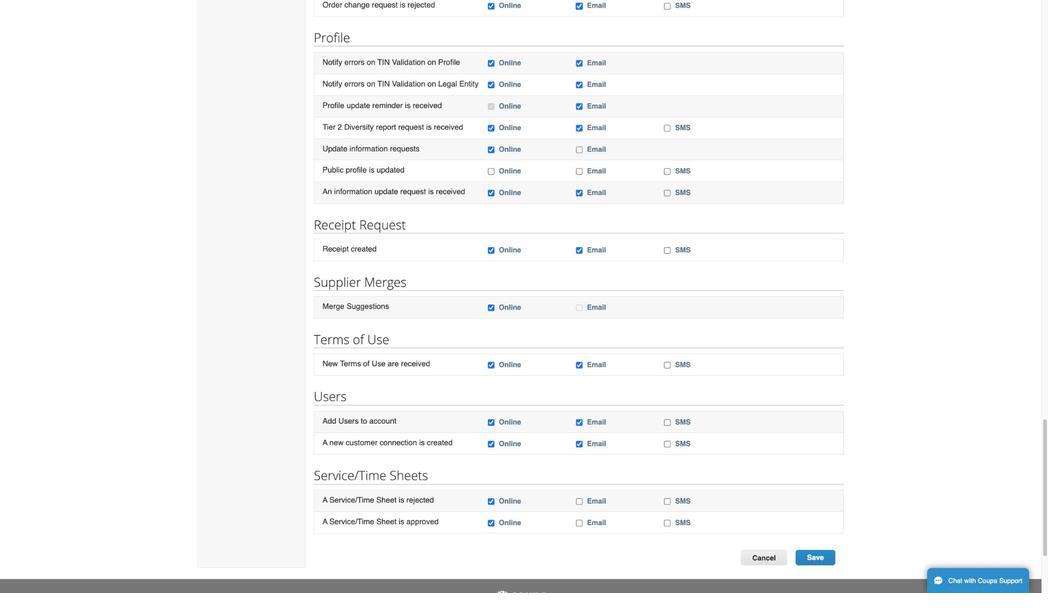 Task type: locate. For each thing, give the bounding box(es) containing it.
coupa supplier portal image
[[494, 591, 549, 594]]

None checkbox
[[488, 82, 495, 89], [488, 103, 495, 111], [488, 125, 495, 132], [576, 147, 584, 154], [488, 190, 495, 197], [576, 190, 584, 197], [488, 247, 495, 255], [576, 247, 584, 255], [665, 247, 672, 255], [488, 305, 495, 312], [576, 305, 584, 312], [576, 362, 584, 369], [576, 420, 584, 427], [665, 441, 672, 448], [488, 499, 495, 506], [576, 499, 584, 506], [488, 520, 495, 527], [665, 520, 672, 527], [488, 82, 495, 89], [488, 103, 495, 111], [488, 125, 495, 132], [576, 147, 584, 154], [488, 190, 495, 197], [576, 190, 584, 197], [488, 247, 495, 255], [576, 247, 584, 255], [665, 247, 672, 255], [488, 305, 495, 312], [576, 305, 584, 312], [576, 362, 584, 369], [576, 420, 584, 427], [665, 441, 672, 448], [488, 499, 495, 506], [576, 499, 584, 506], [488, 520, 495, 527], [665, 520, 672, 527]]

None checkbox
[[488, 3, 495, 10], [576, 3, 584, 10], [665, 3, 672, 10], [488, 60, 495, 67], [576, 60, 584, 67], [576, 82, 584, 89], [576, 103, 584, 111], [576, 125, 584, 132], [665, 125, 672, 132], [488, 147, 495, 154], [488, 168, 495, 176], [576, 168, 584, 176], [665, 168, 672, 176], [665, 190, 672, 197], [488, 362, 495, 369], [665, 362, 672, 369], [488, 420, 495, 427], [665, 420, 672, 427], [488, 441, 495, 448], [576, 441, 584, 448], [665, 499, 672, 506], [576, 520, 584, 527], [488, 3, 495, 10], [576, 3, 584, 10], [665, 3, 672, 10], [488, 60, 495, 67], [576, 60, 584, 67], [576, 82, 584, 89], [576, 103, 584, 111], [576, 125, 584, 132], [665, 125, 672, 132], [488, 147, 495, 154], [488, 168, 495, 176], [576, 168, 584, 176], [665, 168, 672, 176], [665, 190, 672, 197], [488, 362, 495, 369], [665, 362, 672, 369], [488, 420, 495, 427], [665, 420, 672, 427], [488, 441, 495, 448], [576, 441, 584, 448], [665, 499, 672, 506], [576, 520, 584, 527]]



Task type: vqa. For each thing, say whether or not it's contained in the screenshot.
Financial Performance link
no



